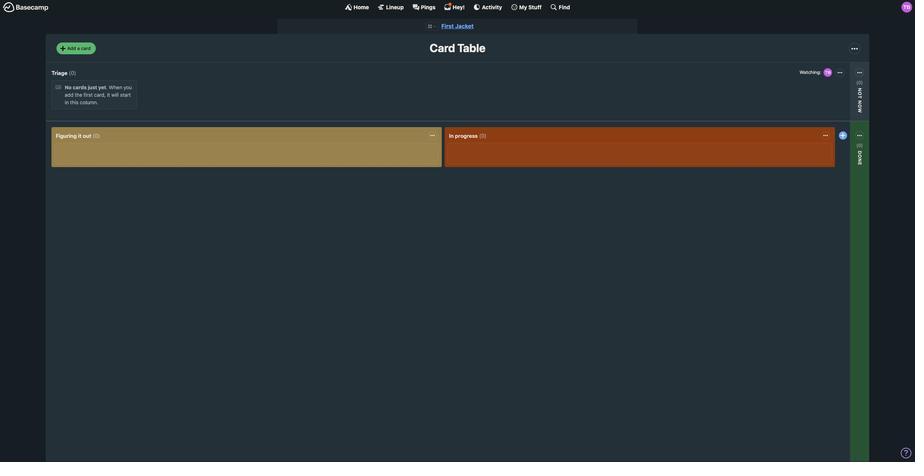 Task type: describe. For each thing, give the bounding box(es) containing it.
this
[[70, 100, 79, 106]]

you
[[124, 85, 132, 91]]

my
[[519, 4, 527, 10]]

home link
[[345, 4, 369, 11]]

hey!
[[453, 4, 465, 10]]

card,
[[94, 92, 106, 98]]

first jacket link
[[442, 23, 474, 29]]

triage link
[[51, 70, 67, 76]]

in
[[65, 100, 69, 106]]

2 n from the top
[[857, 159, 863, 162]]

when
[[109, 85, 122, 91]]

e
[[857, 162, 863, 166]]

cards
[[73, 85, 87, 91]]

o for n o t n o w
[[857, 92, 863, 96]]

(0) right the progress
[[479, 133, 487, 139]]

will
[[111, 92, 119, 98]]

(0) right out
[[93, 133, 100, 139]]

card table
[[430, 41, 486, 55]]

start
[[120, 92, 131, 98]]

d o n e
[[857, 151, 863, 166]]

card
[[430, 41, 455, 55]]

n o t n o w
[[857, 88, 863, 113]]

the
[[75, 92, 82, 98]]

pings
[[421, 4, 436, 10]]

in
[[449, 133, 454, 139]]

add
[[65, 92, 73, 98]]

first
[[84, 92, 93, 98]]

lineup
[[386, 4, 404, 10]]

(0) right 'triage' link
[[69, 70, 76, 76]]

(0) up n
[[857, 80, 863, 85]]

0 horizontal spatial it
[[78, 133, 82, 139]]

add a card link
[[57, 43, 96, 54]]

figuring it out link
[[56, 133, 91, 139]]

card
[[81, 45, 91, 51]]

1 n from the top
[[857, 101, 863, 104]]

in progress (0)
[[449, 133, 487, 139]]

jacket
[[455, 23, 474, 29]]

add a card
[[67, 45, 91, 51]]

yet
[[98, 85, 106, 91]]

out
[[83, 133, 91, 139]]

first
[[442, 23, 454, 29]]

2 o from the top
[[857, 104, 863, 108]]



Task type: locate. For each thing, give the bounding box(es) containing it.
1 horizontal spatial it
[[107, 92, 110, 98]]

add
[[67, 45, 76, 51]]

stuff
[[529, 4, 542, 10]]

figuring it out (0)
[[56, 133, 100, 139]]

.
[[106, 85, 108, 91]]

it
[[107, 92, 110, 98], [78, 133, 82, 139]]

just
[[88, 85, 97, 91]]

(0)
[[69, 70, 76, 76], [857, 80, 863, 85], [93, 133, 100, 139], [479, 133, 487, 139], [857, 143, 863, 148]]

table
[[458, 41, 486, 55]]

1 vertical spatial n
[[857, 159, 863, 162]]

progress
[[455, 133, 478, 139]]

pings button
[[413, 4, 436, 11]]

0 vertical spatial n
[[857, 101, 863, 104]]

n down 'd'
[[857, 159, 863, 162]]

watching: left tyler black icon on the top right of page
[[800, 69, 822, 75]]

triage
[[51, 70, 67, 76]]

no cards just yet
[[65, 85, 106, 91]]

t
[[857, 96, 863, 99]]

activity link
[[474, 4, 502, 11]]

w
[[857, 108, 863, 113]]

0 vertical spatial it
[[107, 92, 110, 98]]

no
[[65, 85, 72, 91]]

1 vertical spatial o
[[857, 104, 863, 108]]

column.
[[80, 100, 98, 106]]

2 vertical spatial o
[[857, 155, 863, 159]]

d
[[857, 151, 863, 155]]

first jacket
[[442, 23, 474, 29]]

1 vertical spatial it
[[78, 133, 82, 139]]

None submit
[[813, 102, 863, 111], [813, 165, 863, 174], [813, 102, 863, 111], [813, 165, 863, 174]]

it inside . when you add the first card, it will start in this column.
[[107, 92, 110, 98]]

triage (0)
[[51, 70, 76, 76]]

o up w
[[857, 92, 863, 96]]

in progress link
[[449, 133, 478, 139]]

o for d o n e
[[857, 155, 863, 159]]

o
[[857, 92, 863, 96], [857, 104, 863, 108], [857, 155, 863, 159]]

it left will
[[107, 92, 110, 98]]

watching:
[[800, 69, 822, 75], [814, 157, 837, 163]]

tyler black image
[[823, 68, 833, 78]]

1 vertical spatial watching:
[[814, 157, 837, 163]]

a
[[77, 45, 80, 51]]

o up e
[[857, 155, 863, 159]]

my stuff
[[519, 4, 542, 10]]

home
[[354, 4, 369, 10]]

. when you add the first card, it will start in this column.
[[65, 85, 132, 106]]

n
[[857, 88, 863, 92]]

hey! button
[[444, 3, 465, 11]]

lineup link
[[378, 4, 404, 11]]

find button
[[550, 4, 570, 11]]

3 o from the top
[[857, 155, 863, 159]]

n
[[857, 101, 863, 104], [857, 159, 863, 162]]

0 vertical spatial watching:
[[800, 69, 822, 75]]

switch accounts image
[[3, 2, 49, 13]]

(0) up 'd'
[[857, 143, 863, 148]]

it left out
[[78, 133, 82, 139]]

find
[[559, 4, 570, 10]]

0 vertical spatial o
[[857, 92, 863, 96]]

1 o from the top
[[857, 92, 863, 96]]

tyler black image
[[902, 2, 913, 13]]

o down 't'
[[857, 104, 863, 108]]

n down 't'
[[857, 101, 863, 104]]

watching: left d o n e
[[814, 157, 837, 163]]

my stuff button
[[511, 4, 542, 11]]

activity
[[482, 4, 502, 10]]

figuring
[[56, 133, 77, 139]]

main element
[[0, 0, 915, 14]]



Task type: vqa. For each thing, say whether or not it's contained in the screenshot.
Your
no



